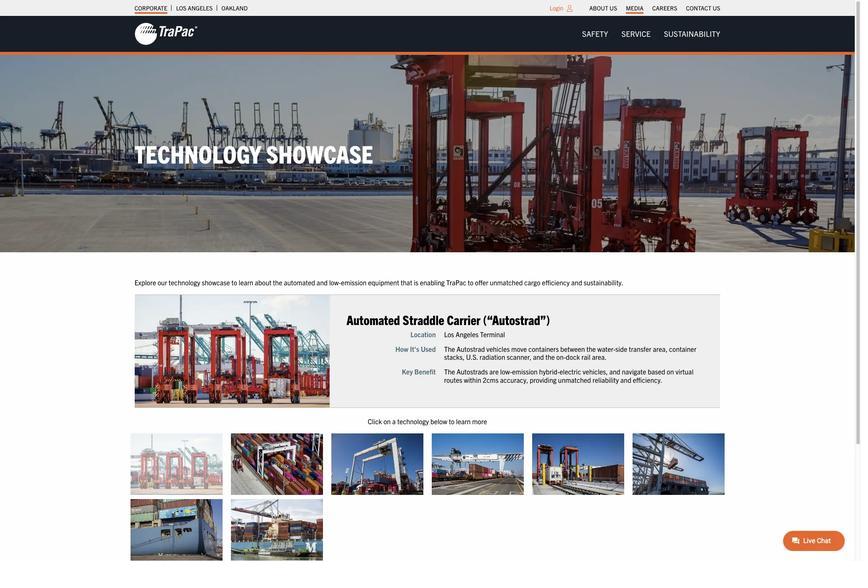 Task type: vqa. For each thing, say whether or not it's contained in the screenshot.
that
yes



Task type: describe. For each thing, give the bounding box(es) containing it.
and right efficiency
[[572, 278, 582, 287]]

0 vertical spatial trapac los angeles automated straddle carrier image
[[135, 295, 330, 408]]

location
[[411, 331, 436, 339]]

explore our technology showcase to learn about the automated and low-emission equipment that is enabling trapac to offer unmatched cargo efficiency and sustainability.
[[135, 278, 624, 287]]

how it's used
[[396, 345, 436, 354]]

contact us link
[[686, 2, 721, 14]]

about
[[590, 4, 609, 12]]

los angeles terminal
[[444, 331, 505, 339]]

2 horizontal spatial to
[[468, 278, 474, 287]]

emission inside the autostrads are low-emission hybrid-electric vehicles, and navigate based on virtual routes within 2cms accuracy, providing unmatched reliability and efficiency.
[[512, 368, 538, 376]]

autostrad
[[457, 345, 485, 354]]

offer
[[475, 278, 489, 287]]

dock
[[566, 353, 580, 362]]

0 horizontal spatial the
[[273, 278, 282, 287]]

automated straddle carrier ("autostrad")
[[347, 312, 550, 328]]

the for the autostrad vehicles move containers between the water-side transfer area, container stacks, u.s. radiation scanner, and the on-dock rail area.
[[444, 345, 455, 354]]

los angeles
[[176, 4, 213, 12]]

benefit
[[415, 368, 436, 376]]

below
[[431, 417, 448, 426]]

radiation
[[480, 353, 506, 362]]

corporate
[[135, 4, 167, 12]]

providing
[[530, 376, 557, 384]]

enabling
[[420, 278, 445, 287]]

oakland
[[222, 4, 248, 12]]

navigate
[[622, 368, 647, 376]]

contact
[[686, 4, 712, 12]]

cargo
[[525, 278, 541, 287]]

about us link
[[590, 2, 617, 14]]

scanner,
[[507, 353, 532, 362]]

carrier
[[447, 312, 481, 328]]

area.
[[592, 353, 607, 362]]

1 horizontal spatial the
[[546, 353, 555, 362]]

safety link
[[576, 25, 615, 42]]

trapac los angeles automated stacking crane image
[[231, 434, 323, 495]]

corporate link
[[135, 2, 167, 14]]

about us
[[590, 4, 617, 12]]

us for about us
[[610, 4, 617, 12]]

how
[[396, 345, 409, 354]]

technology
[[135, 138, 261, 169]]

0 horizontal spatial to
[[232, 278, 237, 287]]

hybrid-
[[539, 368, 560, 376]]

careers link
[[653, 2, 678, 14]]

that
[[401, 278, 413, 287]]

showcase
[[266, 138, 373, 169]]

efficiency
[[542, 278, 570, 287]]

explore
[[135, 278, 156, 287]]

0 horizontal spatial emission
[[341, 278, 367, 287]]

0 horizontal spatial technology
[[169, 278, 200, 287]]

the autostrad vehicles move containers between the water-side transfer area, container stacks, u.s. radiation scanner, and the on-dock rail area.
[[444, 345, 697, 362]]

angeles for los angeles terminal
[[456, 331, 479, 339]]

our
[[158, 278, 167, 287]]

trapac
[[446, 278, 467, 287]]

equipment
[[368, 278, 399, 287]]

container
[[669, 345, 697, 354]]

sustainability
[[664, 29, 721, 39]]

and right automated at the left of the page
[[317, 278, 328, 287]]

autostrads
[[457, 368, 488, 376]]

angeles for los angeles
[[188, 4, 213, 12]]

menu bar containing about us
[[585, 2, 725, 14]]

about
[[255, 278, 272, 287]]

corporate image
[[135, 22, 197, 46]]

click
[[368, 417, 382, 426]]

oakland link
[[222, 2, 248, 14]]

1 vertical spatial trapac los angeles automated straddle carrier image
[[130, 434, 223, 495]]

1 horizontal spatial to
[[449, 417, 455, 426]]

routes
[[444, 376, 463, 384]]

a
[[392, 417, 396, 426]]

move
[[512, 345, 527, 354]]

2 horizontal spatial the
[[587, 345, 596, 354]]

water-
[[598, 345, 616, 354]]

used
[[421, 345, 436, 354]]

containers
[[529, 345, 559, 354]]

on-
[[557, 353, 566, 362]]



Task type: locate. For each thing, give the bounding box(es) containing it.
low- right automated at the left of the page
[[329, 278, 341, 287]]

side
[[616, 345, 628, 354]]

and
[[317, 278, 328, 287], [572, 278, 582, 287], [533, 353, 544, 362], [610, 368, 621, 376], [621, 376, 632, 384]]

the left on-
[[546, 353, 555, 362]]

0 horizontal spatial angeles
[[188, 4, 213, 12]]

unmatched down dock
[[558, 376, 591, 384]]

1 horizontal spatial learn
[[456, 417, 471, 426]]

los
[[176, 4, 187, 12], [444, 331, 454, 339]]

angeles up autostrad
[[456, 331, 479, 339]]

automated straddle carrier ("autostrad") main content
[[126, 278, 862, 561]]

0 horizontal spatial learn
[[239, 278, 253, 287]]

0 vertical spatial low-
[[329, 278, 341, 287]]

0 vertical spatial learn
[[239, 278, 253, 287]]

unmatched inside the autostrads are low-emission hybrid-electric vehicles, and navigate based on virtual routes within 2cms accuracy, providing unmatched reliability and efficiency.
[[558, 376, 591, 384]]

1 vertical spatial technology
[[397, 417, 429, 426]]

sustainability.
[[584, 278, 624, 287]]

menu bar
[[585, 2, 725, 14], [576, 25, 727, 42]]

emission
[[341, 278, 367, 287], [512, 368, 538, 376]]

0 horizontal spatial unmatched
[[490, 278, 523, 287]]

0 horizontal spatial los
[[176, 4, 187, 12]]

straddle
[[403, 312, 445, 328]]

1 horizontal spatial low-
[[501, 368, 512, 376]]

unmatched
[[490, 278, 523, 287], [558, 376, 591, 384]]

between
[[561, 345, 585, 354]]

2 the from the top
[[444, 368, 455, 376]]

1 vertical spatial the
[[444, 368, 455, 376]]

los down the automated straddle carrier ("autostrad")
[[444, 331, 454, 339]]

1 horizontal spatial unmatched
[[558, 376, 591, 384]]

showcase
[[202, 278, 230, 287]]

service link
[[615, 25, 658, 42]]

electric
[[560, 368, 581, 376]]

key benefit
[[402, 368, 436, 376]]

1 the from the top
[[444, 345, 455, 354]]

transfer
[[629, 345, 652, 354]]

contact us
[[686, 4, 721, 12]]

media link
[[626, 2, 644, 14]]

click on a technology below to learn more
[[368, 417, 487, 426]]

us inside contact us link
[[713, 4, 721, 12]]

reliability
[[593, 376, 619, 384]]

careers
[[653, 4, 678, 12]]

1 horizontal spatial angeles
[[456, 331, 479, 339]]

0 horizontal spatial us
[[610, 4, 617, 12]]

and left navigate
[[610, 368, 621, 376]]

learn left about
[[239, 278, 253, 287]]

based
[[648, 368, 666, 376]]

media
[[626, 4, 644, 12]]

low- right are
[[501, 368, 512, 376]]

login link
[[550, 4, 564, 12]]

technology showcase
[[135, 138, 373, 169]]

angeles inside automated straddle carrier ("autostrad") main content
[[456, 331, 479, 339]]

u.s.
[[466, 353, 478, 362]]

technology right a
[[397, 417, 429, 426]]

to left offer
[[468, 278, 474, 287]]

1 vertical spatial los
[[444, 331, 454, 339]]

low-
[[329, 278, 341, 287], [501, 368, 512, 376]]

1 us from the left
[[610, 4, 617, 12]]

technology
[[169, 278, 200, 287], [397, 417, 429, 426]]

angeles
[[188, 4, 213, 12], [456, 331, 479, 339]]

us for contact us
[[713, 4, 721, 12]]

learn left more in the bottom of the page
[[456, 417, 471, 426]]

light image
[[567, 5, 573, 12]]

are
[[490, 368, 499, 376]]

los for los angeles
[[176, 4, 187, 12]]

key
[[402, 368, 413, 376]]

on left a
[[384, 417, 391, 426]]

the for the autostrads are low-emission hybrid-electric vehicles, and navigate based on virtual routes within 2cms accuracy, providing unmatched reliability and efficiency.
[[444, 368, 455, 376]]

1 vertical spatial menu bar
[[576, 25, 727, 42]]

login
[[550, 4, 564, 12]]

stacks,
[[444, 353, 465, 362]]

2 us from the left
[[713, 4, 721, 12]]

on
[[667, 368, 674, 376], [384, 417, 391, 426]]

1 vertical spatial angeles
[[456, 331, 479, 339]]

the inside the autostrad vehicles move containers between the water-side transfer area, container stacks, u.s. radiation scanner, and the on-dock rail area.
[[444, 345, 455, 354]]

0 horizontal spatial low-
[[329, 278, 341, 287]]

sustainability link
[[658, 25, 727, 42]]

it's
[[410, 345, 419, 354]]

us right about
[[610, 4, 617, 12]]

los for los angeles terminal
[[444, 331, 454, 339]]

automated
[[347, 312, 400, 328]]

trapac los angeles automated straddle carrier image
[[135, 295, 330, 408], [130, 434, 223, 495]]

0 vertical spatial los
[[176, 4, 187, 12]]

trapac los angeles automated radiation scanning image
[[532, 434, 624, 495]]

within
[[464, 376, 481, 384]]

us inside about us link
[[610, 4, 617, 12]]

los inside automated straddle carrier ("autostrad") main content
[[444, 331, 454, 339]]

the left water-
[[587, 345, 596, 354]]

the left autostrad
[[444, 345, 455, 354]]

menu bar containing safety
[[576, 25, 727, 42]]

learn
[[239, 278, 253, 287], [456, 417, 471, 426]]

rail
[[582, 353, 591, 362]]

vehicles,
[[583, 368, 608, 376]]

emission down "scanner,"
[[512, 368, 538, 376]]

angeles left "oakland" link
[[188, 4, 213, 12]]

menu bar down careers
[[576, 25, 727, 42]]

1 horizontal spatial technology
[[397, 417, 429, 426]]

0 vertical spatial the
[[444, 345, 455, 354]]

and up hybrid-
[[533, 353, 544, 362]]

unmatched right offer
[[490, 278, 523, 287]]

the down stacks,
[[444, 368, 455, 376]]

1 horizontal spatial us
[[713, 4, 721, 12]]

us right 'contact' on the right top of the page
[[713, 4, 721, 12]]

los up corporate image
[[176, 4, 187, 12]]

0 horizontal spatial on
[[384, 417, 391, 426]]

to right showcase
[[232, 278, 237, 287]]

0 vertical spatial angeles
[[188, 4, 213, 12]]

los angeles link
[[176, 2, 213, 14]]

("autostrad")
[[483, 312, 550, 328]]

1 vertical spatial unmatched
[[558, 376, 591, 384]]

1 vertical spatial emission
[[512, 368, 538, 376]]

1 horizontal spatial los
[[444, 331, 454, 339]]

2cms
[[483, 376, 499, 384]]

accuracy,
[[500, 376, 529, 384]]

the autostrads are low-emission hybrid-electric vehicles, and navigate based on virtual routes within 2cms accuracy, providing unmatched reliability and efficiency.
[[444, 368, 694, 384]]

the
[[273, 278, 282, 287], [587, 345, 596, 354], [546, 353, 555, 362]]

0 vertical spatial emission
[[341, 278, 367, 287]]

area,
[[653, 345, 668, 354]]

virtual
[[676, 368, 694, 376]]

the inside the autostrads are low-emission hybrid-electric vehicles, and navigate based on virtual routes within 2cms accuracy, providing unmatched reliability and efficiency.
[[444, 368, 455, 376]]

1 vertical spatial learn
[[456, 417, 471, 426]]

1 horizontal spatial emission
[[512, 368, 538, 376]]

0 vertical spatial on
[[667, 368, 674, 376]]

on inside the autostrads are low-emission hybrid-electric vehicles, and navigate based on virtual routes within 2cms accuracy, providing unmatched reliability and efficiency.
[[667, 368, 674, 376]]

emission left equipment
[[341, 278, 367, 287]]

more
[[472, 417, 487, 426]]

on right based
[[667, 368, 674, 376]]

the right about
[[273, 278, 282, 287]]

safety
[[582, 29, 609, 39]]

1 horizontal spatial on
[[667, 368, 674, 376]]

to
[[232, 278, 237, 287], [468, 278, 474, 287], [449, 417, 455, 426]]

terminal
[[480, 331, 505, 339]]

menu bar up the service
[[585, 2, 725, 14]]

1 vertical spatial on
[[384, 417, 391, 426]]

0 vertical spatial unmatched
[[490, 278, 523, 287]]

0 vertical spatial technology
[[169, 278, 200, 287]]

the
[[444, 345, 455, 354], [444, 368, 455, 376]]

vehicles
[[487, 345, 510, 354]]

low- inside the autostrads are low-emission hybrid-electric vehicles, and navigate based on virtual routes within 2cms accuracy, providing unmatched reliability and efficiency.
[[501, 368, 512, 376]]

technology right the our
[[169, 278, 200, 287]]

is
[[414, 278, 419, 287]]

1 vertical spatial low-
[[501, 368, 512, 376]]

service
[[622, 29, 651, 39]]

0 vertical spatial menu bar
[[585, 2, 725, 14]]

and inside the autostrad vehicles move containers between the water-side transfer area, container stacks, u.s. radiation scanner, and the on-dock rail area.
[[533, 353, 544, 362]]

efficiency.
[[633, 376, 663, 384]]

automated
[[284, 278, 315, 287]]

and right reliability
[[621, 376, 632, 384]]

to right below
[[449, 417, 455, 426]]



